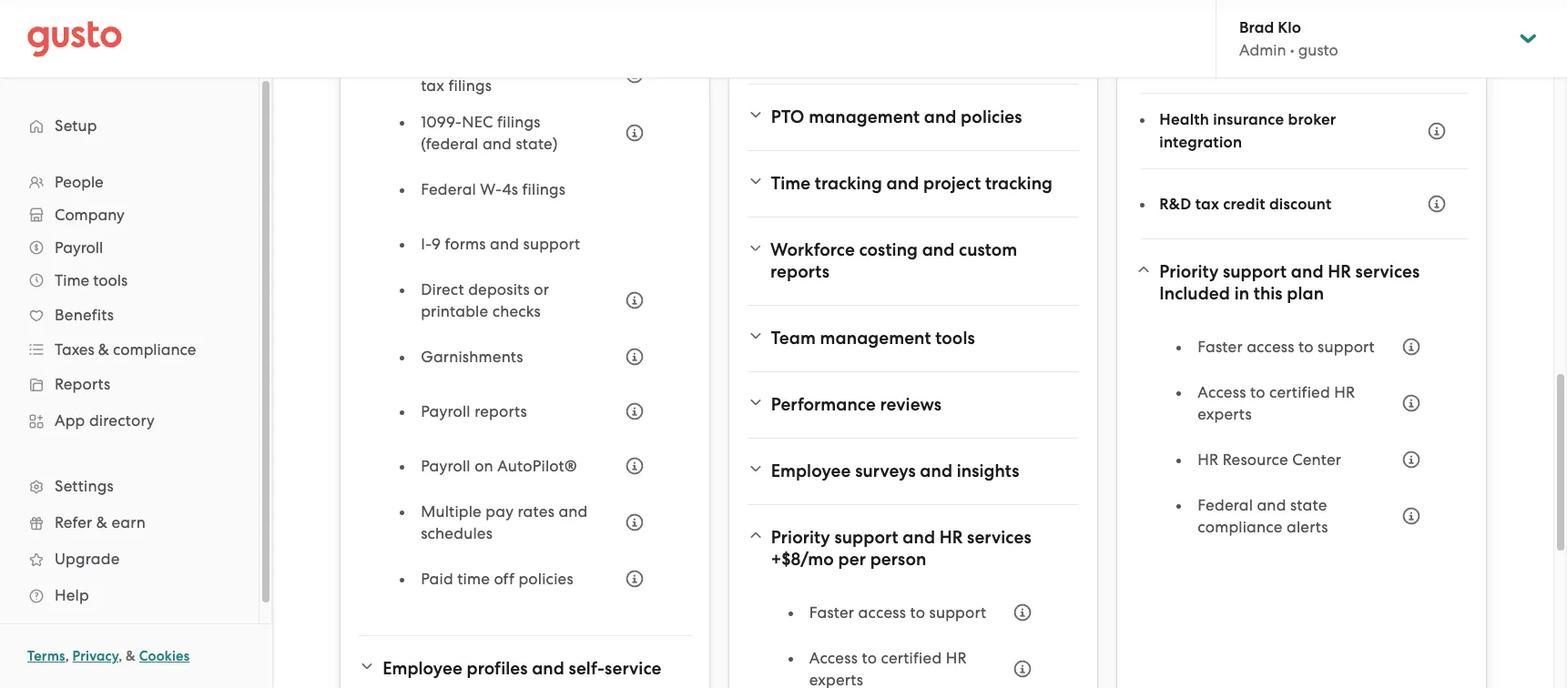 Task type: locate. For each thing, give the bounding box(es) containing it.
0 vertical spatial policies
[[961, 107, 1022, 127]]

federal left the w-
[[421, 180, 476, 199]]

0 vertical spatial faster access to support
[[1198, 338, 1375, 356]]

1 vertical spatial employee
[[383, 658, 463, 679]]

faster
[[1198, 338, 1243, 356], [809, 604, 854, 622]]

& inside 'refer & earn' link
[[96, 514, 108, 532]]

payroll button
[[18, 231, 240, 264]]

federal
[[421, 180, 476, 199], [1198, 496, 1253, 515]]

1 vertical spatial faster access to support
[[809, 604, 986, 622]]

tax right r&d
[[1195, 194, 1219, 214]]

0 horizontal spatial certified
[[881, 649, 942, 668]]

time tracking and project tracking
[[771, 173, 1053, 194]]

1 vertical spatial policies
[[519, 570, 574, 588]]

certified for person
[[881, 649, 942, 668]]

federal,
[[421, 55, 480, 73]]

workforce costing and custom reports button
[[747, 229, 1079, 294]]

1 horizontal spatial policies
[[961, 107, 1022, 127]]

tools
[[93, 271, 128, 290], [935, 328, 975, 349]]

payroll inside 'dropdown button'
[[55, 239, 103, 257]]

1 horizontal spatial tax
[[1195, 194, 1219, 214]]

0 horizontal spatial faster
[[809, 604, 854, 622]]

filings up state)
[[497, 113, 541, 131]]

1 horizontal spatial ,
[[119, 648, 122, 665]]

, left cookies
[[119, 648, 122, 665]]

gusto
[[1298, 41, 1338, 59]]

0 vertical spatial certified
[[1269, 383, 1330, 402]]

gusto navigation element
[[0, 78, 259, 643]]

1 vertical spatial access to certified hr experts
[[809, 649, 967, 688]]

access
[[1198, 383, 1246, 402], [809, 649, 858, 668]]

services inside priority support and hr services +$8/mo per person
[[967, 527, 1031, 548]]

help
[[55, 586, 89, 605]]

1 horizontal spatial certified
[[1269, 383, 1330, 402]]

hr inside priority support and hr services +$8/mo per person
[[939, 527, 963, 548]]

0 horizontal spatial ,
[[65, 648, 69, 665]]

credit
[[1223, 194, 1266, 214]]

employee for employee surveys and insights
[[771, 461, 851, 482]]

1 vertical spatial faster
[[809, 604, 854, 622]]

settings link
[[18, 470, 240, 503]]

and inside priority support and hr services +$8/mo per person
[[903, 527, 935, 548]]

1 vertical spatial &
[[96, 514, 108, 532]]

1 vertical spatial access
[[858, 604, 906, 622]]

compliance
[[113, 341, 196, 359], [1198, 518, 1283, 536]]

people button
[[18, 166, 240, 199]]

time inside dropdown button
[[55, 271, 89, 290]]

priority inside priority support and hr services +$8/mo per person
[[771, 527, 830, 548]]

1 horizontal spatial tracking
[[985, 173, 1053, 194]]

profiles
[[467, 658, 528, 679]]

time tools
[[55, 271, 128, 290]]

& left earn
[[96, 514, 108, 532]]

federal down resource
[[1198, 496, 1253, 515]]

1 horizontal spatial priority
[[1160, 261, 1219, 282]]

policies
[[961, 107, 1022, 127], [519, 570, 574, 588]]

reports down the 'workforce'
[[770, 261, 830, 282]]

1 vertical spatial filings
[[497, 113, 541, 131]]

tax inside federal, state, and local tax filings
[[421, 76, 444, 95]]

list containing federal, state, and local tax filings
[[401, 0, 655, 614]]

tools down payroll 'dropdown button'
[[93, 271, 128, 290]]

and left project
[[887, 173, 919, 194]]

1 vertical spatial access
[[809, 649, 858, 668]]

1 vertical spatial tax
[[1195, 194, 1219, 214]]

setup
[[55, 117, 97, 135]]

0 vertical spatial federal
[[421, 180, 476, 199]]

r&d
[[1160, 194, 1191, 214]]

and inside federal and state compliance alerts
[[1257, 496, 1286, 515]]

faster down per
[[809, 604, 854, 622]]

support up in
[[1223, 261, 1287, 282]]

1 vertical spatial compliance
[[1198, 518, 1283, 536]]

1 horizontal spatial faster access to support
[[1198, 338, 1375, 356]]

0 vertical spatial filings
[[448, 76, 492, 95]]

& left cookies
[[126, 648, 136, 665]]

directory
[[89, 412, 155, 430]]

priority up included
[[1160, 261, 1219, 282]]

and inside workforce costing and custom reports
[[922, 240, 955, 260]]

0 horizontal spatial faster access to support
[[809, 604, 986, 622]]

federal inside list
[[421, 180, 476, 199]]

upgrade link
[[18, 543, 240, 576]]

1 horizontal spatial experts
[[1198, 405, 1252, 423]]

0 horizontal spatial access
[[809, 649, 858, 668]]

and up project
[[924, 107, 957, 127]]

printable
[[421, 302, 488, 321]]

tax
[[421, 76, 444, 95], [1195, 194, 1219, 214]]

priority
[[1160, 261, 1219, 282], [771, 527, 830, 548]]

faster access to support for this
[[1198, 338, 1375, 356]]

1 horizontal spatial faster
[[1198, 338, 1243, 356]]

to
[[1299, 338, 1314, 356], [1250, 383, 1265, 402], [910, 604, 925, 622], [862, 649, 877, 668]]

0 horizontal spatial employee
[[383, 658, 463, 679]]

pay
[[486, 503, 514, 521]]

1 horizontal spatial federal
[[1198, 496, 1253, 515]]

1 horizontal spatial reports
[[770, 261, 830, 282]]

faster access to support for person
[[809, 604, 986, 622]]

filings right 4s
[[522, 180, 566, 199]]

support down priority support and hr services +$8/mo per person
[[929, 604, 986, 622]]

reviews
[[880, 394, 942, 415]]

0 horizontal spatial experts
[[809, 671, 863, 688]]

management
[[809, 107, 920, 127], [820, 328, 931, 349]]

1 vertical spatial certified
[[881, 649, 942, 668]]

0 vertical spatial management
[[809, 107, 920, 127]]

person
[[870, 549, 927, 570]]

services inside priority support and hr services included in this plan
[[1356, 261, 1420, 282]]

1 vertical spatial experts
[[809, 671, 863, 688]]

access to certified hr experts
[[1198, 383, 1355, 423], [809, 649, 967, 688]]

1 vertical spatial federal
[[1198, 496, 1253, 515]]

state
[[1290, 496, 1327, 515]]

paid time off policies
[[421, 570, 574, 588]]

,
[[65, 648, 69, 665], [119, 648, 122, 665]]

0 vertical spatial services
[[1356, 261, 1420, 282]]

1 horizontal spatial services
[[1356, 261, 1420, 282]]

payroll left on
[[421, 457, 471, 475]]

time inside 'dropdown button'
[[771, 173, 811, 194]]

costing
[[859, 240, 918, 260]]

services
[[1356, 261, 1420, 282], [967, 527, 1031, 548]]

benefits link
[[18, 299, 240, 331]]

and left custom
[[922, 240, 955, 260]]

privacy link
[[72, 648, 119, 665]]

1 horizontal spatial employee
[[771, 461, 851, 482]]

tax down federal,
[[421, 76, 444, 95]]

1 vertical spatial reports
[[475, 403, 527, 421]]

0 horizontal spatial tools
[[93, 271, 128, 290]]

access down person
[[858, 604, 906, 622]]

policies inside dropdown button
[[961, 107, 1022, 127]]

1 vertical spatial services
[[967, 527, 1031, 548]]

and inside federal, state, and local tax filings
[[529, 55, 559, 73]]

tracking right project
[[985, 173, 1053, 194]]

and up plan
[[1291, 261, 1324, 282]]

1 horizontal spatial tools
[[935, 328, 975, 349]]

time down the 'pto'
[[771, 173, 811, 194]]

and right rates
[[559, 503, 588, 521]]

1 vertical spatial management
[[820, 328, 931, 349]]

local
[[563, 55, 598, 73]]

0 horizontal spatial federal
[[421, 180, 476, 199]]

0 vertical spatial employee
[[771, 461, 851, 482]]

faster down in
[[1198, 338, 1243, 356]]

0 horizontal spatial tax
[[421, 76, 444, 95]]

0 vertical spatial access
[[1198, 383, 1246, 402]]

and left state
[[1257, 496, 1286, 515]]

paid
[[421, 570, 453, 588]]

0 horizontal spatial services
[[967, 527, 1031, 548]]

upgrade
[[55, 550, 120, 568]]

reports link
[[18, 368, 240, 401]]

state)
[[516, 135, 558, 153]]

policies up project
[[961, 107, 1022, 127]]

employee left profiles
[[383, 658, 463, 679]]

priority up +$8/mo
[[771, 527, 830, 548]]

time up benefits
[[55, 271, 89, 290]]

compliance down benefits link
[[113, 341, 196, 359]]

tracking up the 'workforce'
[[815, 173, 882, 194]]

1 vertical spatial payroll
[[421, 403, 471, 421]]

payroll down garnishments
[[421, 403, 471, 421]]

i-9 forms and support
[[421, 235, 580, 253]]

filings
[[448, 76, 492, 95], [497, 113, 541, 131], [522, 180, 566, 199]]

& right taxes
[[98, 341, 109, 359]]

and up person
[[903, 527, 935, 548]]

0 horizontal spatial policies
[[519, 570, 574, 588]]

1 horizontal spatial compliance
[[1198, 518, 1283, 536]]

discount
[[1269, 194, 1332, 214]]

management up the performance reviews
[[820, 328, 931, 349]]

faster access to support down this
[[1198, 338, 1375, 356]]

0 vertical spatial tax
[[421, 76, 444, 95]]

0 vertical spatial priority
[[1160, 261, 1219, 282]]

0 vertical spatial tools
[[93, 271, 128, 290]]

0 horizontal spatial access
[[858, 604, 906, 622]]

klo
[[1278, 18, 1301, 37]]

faster for +$8/mo
[[809, 604, 854, 622]]

0 horizontal spatial time
[[55, 271, 89, 290]]

policies right off
[[519, 570, 574, 588]]

, left privacy link
[[65, 648, 69, 665]]

access
[[1247, 338, 1295, 356], [858, 604, 906, 622]]

0 horizontal spatial access to certified hr experts
[[809, 649, 967, 688]]

0 horizontal spatial compliance
[[113, 341, 196, 359]]

& inside taxes & compliance dropdown button
[[98, 341, 109, 359]]

multiple pay rates and schedules
[[421, 503, 588, 543]]

0 vertical spatial faster
[[1198, 338, 1243, 356]]

1 horizontal spatial access
[[1198, 383, 1246, 402]]

priority for priority support and hr services included in this plan
[[1160, 261, 1219, 282]]

and inside multiple pay rates and schedules
[[559, 503, 588, 521]]

0 vertical spatial time
[[771, 173, 811, 194]]

performance reviews
[[771, 394, 942, 415]]

reports up 'payroll on autopilot®'
[[475, 403, 527, 421]]

priority inside priority support and hr services included in this plan
[[1160, 261, 1219, 282]]

employee surveys and insights button
[[747, 450, 1079, 494]]

0 vertical spatial reports
[[770, 261, 830, 282]]

1 , from the left
[[65, 648, 69, 665]]

and down nec
[[483, 135, 512, 153]]

state,
[[484, 55, 525, 73]]

1 vertical spatial priority
[[771, 527, 830, 548]]

faster access to support down person
[[809, 604, 986, 622]]

management for team
[[820, 328, 931, 349]]

brad
[[1239, 18, 1274, 37]]

and left local
[[529, 55, 559, 73]]

9
[[432, 235, 441, 253]]

experts for included
[[1198, 405, 1252, 423]]

0 vertical spatial &
[[98, 341, 109, 359]]

1099-
[[421, 113, 462, 131]]

management for pto
[[809, 107, 920, 127]]

performance reviews button
[[747, 383, 1079, 427]]

1 horizontal spatial access to certified hr experts
[[1198, 383, 1355, 423]]

employee
[[771, 461, 851, 482], [383, 658, 463, 679]]

0 horizontal spatial priority
[[771, 527, 830, 548]]

1 vertical spatial time
[[55, 271, 89, 290]]

experts for +$8/mo
[[809, 671, 863, 688]]

time for time tools
[[55, 271, 89, 290]]

access to certified hr experts for this
[[1198, 383, 1355, 423]]

access down this
[[1247, 338, 1295, 356]]

terms link
[[27, 648, 65, 665]]

0 horizontal spatial tracking
[[815, 173, 882, 194]]

admin
[[1239, 41, 1286, 59]]

filings down federal,
[[448, 76, 492, 95]]

garnishments
[[421, 348, 523, 366]]

support up per
[[835, 527, 899, 548]]

0 vertical spatial experts
[[1198, 405, 1252, 423]]

federal for federal and state compliance alerts
[[1198, 496, 1253, 515]]

federal inside federal and state compliance alerts
[[1198, 496, 1253, 515]]

setup link
[[18, 109, 240, 142]]

0 vertical spatial access to certified hr experts
[[1198, 383, 1355, 423]]

0 vertical spatial payroll
[[55, 239, 103, 257]]

tools up the performance reviews "dropdown button"
[[935, 328, 975, 349]]

0 vertical spatial access
[[1247, 338, 1295, 356]]

list
[[401, 0, 655, 614], [0, 166, 259, 614], [1178, 327, 1431, 553], [789, 593, 1043, 688]]

1 horizontal spatial access
[[1247, 338, 1295, 356]]

compliance left alerts
[[1198, 518, 1283, 536]]

employee down performance
[[771, 461, 851, 482]]

•
[[1290, 41, 1295, 59]]

certified
[[1269, 383, 1330, 402], [881, 649, 942, 668]]

team management tools
[[771, 328, 975, 349]]

and inside 1099-nec filings (federal and state)
[[483, 135, 512, 153]]

0 vertical spatial compliance
[[113, 341, 196, 359]]

management right the 'pto'
[[809, 107, 920, 127]]

and
[[529, 55, 559, 73], [924, 107, 957, 127], [483, 135, 512, 153], [887, 173, 919, 194], [490, 235, 519, 253], [922, 240, 955, 260], [1291, 261, 1324, 282], [920, 461, 953, 482], [1257, 496, 1286, 515], [559, 503, 588, 521], [903, 527, 935, 548], [532, 658, 565, 679]]

1 horizontal spatial time
[[771, 173, 811, 194]]

this
[[1254, 283, 1283, 304]]

experts
[[1198, 405, 1252, 423], [809, 671, 863, 688]]

payroll down company
[[55, 239, 103, 257]]

help link
[[18, 579, 240, 612]]

time
[[771, 173, 811, 194], [55, 271, 89, 290]]

2 vertical spatial payroll
[[421, 457, 471, 475]]



Task type: vqa. For each thing, say whether or not it's contained in the screenshot.
Center
yes



Task type: describe. For each thing, give the bounding box(es) containing it.
payroll for payroll
[[55, 239, 103, 257]]

i-
[[421, 235, 432, 253]]

federal, state, and local tax filings
[[421, 55, 598, 95]]

resource
[[1223, 451, 1288, 469]]

employee profiles and self-service
[[383, 658, 662, 679]]

filings inside 1099-nec filings (federal and state)
[[497, 113, 541, 131]]

and inside priority support and hr services included in this plan
[[1291, 261, 1324, 282]]

filings inside federal, state, and local tax filings
[[448, 76, 492, 95]]

per
[[838, 549, 866, 570]]

4s
[[502, 180, 518, 199]]

tools inside "gusto navigation" element
[[93, 271, 128, 290]]

hr inside priority support and hr services included in this plan
[[1328, 261, 1351, 282]]

faster for included
[[1198, 338, 1243, 356]]

payroll reports
[[421, 403, 527, 421]]

pto
[[771, 107, 805, 127]]

services for priority support and hr services +$8/mo per person
[[967, 527, 1031, 548]]

and left self-
[[532, 658, 565, 679]]

team
[[771, 328, 816, 349]]

taxes & compliance button
[[18, 333, 240, 366]]

time for time tracking and project tracking
[[771, 173, 811, 194]]

services for priority support and hr services included in this plan
[[1356, 261, 1420, 282]]

forms
[[445, 235, 486, 253]]

w-
[[480, 180, 502, 199]]

terms
[[27, 648, 65, 665]]

performance
[[771, 394, 876, 415]]

cookies
[[139, 648, 190, 665]]

people
[[55, 173, 104, 191]]

list containing people
[[0, 166, 259, 614]]

access for included
[[1198, 383, 1246, 402]]

direct
[[421, 280, 464, 299]]

taxes & compliance
[[55, 341, 196, 359]]

1099-nec filings (federal and state)
[[421, 113, 558, 153]]

in
[[1235, 283, 1250, 304]]

and right forms
[[490, 235, 519, 253]]

federal w-4s filings
[[421, 180, 566, 199]]

federal and state compliance alerts
[[1198, 496, 1328, 536]]

team management tools button
[[747, 317, 1079, 361]]

schedules
[[421, 525, 493, 543]]

integration
[[1160, 133, 1242, 152]]

2 vertical spatial &
[[126, 648, 136, 665]]

compliance inside dropdown button
[[113, 341, 196, 359]]

access for +$8/mo
[[809, 649, 858, 668]]

support inside priority support and hr services included in this plan
[[1223, 261, 1287, 282]]

support inside priority support and hr services +$8/mo per person
[[835, 527, 899, 548]]

access for person
[[858, 604, 906, 622]]

company
[[55, 206, 124, 224]]

app directory
[[55, 412, 155, 430]]

& for earn
[[96, 514, 108, 532]]

home image
[[27, 20, 122, 57]]

self-
[[569, 658, 605, 679]]

support up the or
[[523, 235, 580, 253]]

direct deposits or printable checks
[[421, 280, 549, 321]]

2 tracking from the left
[[985, 173, 1053, 194]]

insurance
[[1213, 110, 1284, 129]]

policies for paid time off policies
[[519, 570, 574, 588]]

app directory link
[[18, 404, 240, 437]]

settings
[[55, 477, 114, 495]]

broker
[[1288, 110, 1336, 129]]

custom
[[959, 240, 1018, 260]]

app
[[55, 412, 85, 430]]

1 vertical spatial tools
[[935, 328, 975, 349]]

(federal
[[421, 135, 479, 153]]

payroll for payroll reports
[[421, 403, 471, 421]]

service
[[605, 658, 662, 679]]

taxes
[[55, 341, 94, 359]]

plan
[[1287, 283, 1324, 304]]

autopilot®
[[497, 457, 577, 475]]

brad klo admin • gusto
[[1239, 18, 1338, 59]]

terms , privacy , & cookies
[[27, 648, 190, 665]]

priority for priority support and hr services +$8/mo per person
[[771, 527, 830, 548]]

certified for this
[[1269, 383, 1330, 402]]

and right surveys
[[920, 461, 953, 482]]

& for compliance
[[98, 341, 109, 359]]

access for this
[[1247, 338, 1295, 356]]

multiple
[[421, 503, 482, 521]]

pto management and policies
[[771, 107, 1022, 127]]

access to certified hr experts for person
[[809, 649, 967, 688]]

refer
[[55, 514, 92, 532]]

federal for federal w-4s filings
[[421, 180, 476, 199]]

time
[[457, 570, 490, 588]]

time tracking and project tracking button
[[747, 162, 1079, 206]]

or
[[534, 280, 549, 299]]

priority support and hr services +$8/mo per person
[[771, 527, 1031, 570]]

insights
[[957, 461, 1019, 482]]

2 , from the left
[[119, 648, 122, 665]]

workforce costing and custom reports
[[770, 240, 1018, 282]]

1 tracking from the left
[[815, 173, 882, 194]]

payroll for payroll on autopilot®
[[421, 457, 471, 475]]

refer & earn link
[[18, 506, 240, 539]]

employee surveys and insights
[[771, 461, 1019, 482]]

company button
[[18, 199, 240, 231]]

0 horizontal spatial reports
[[475, 403, 527, 421]]

+$8/mo
[[771, 549, 834, 570]]

earn
[[111, 514, 146, 532]]

pto management and policies button
[[747, 96, 1079, 139]]

r&d tax credit discount
[[1160, 194, 1332, 214]]

cookies button
[[139, 646, 190, 668]]

employee profiles and self-service button
[[359, 647, 691, 688]]

on
[[475, 457, 493, 475]]

priority support and hr services included in this plan
[[1160, 261, 1420, 304]]

employee for employee profiles and self-service
[[383, 658, 463, 679]]

nec
[[462, 113, 493, 131]]

compliance inside federal and state compliance alerts
[[1198, 518, 1283, 536]]

support down plan
[[1318, 338, 1375, 356]]

project
[[923, 173, 981, 194]]

time tools button
[[18, 264, 240, 297]]

reports inside workforce costing and custom reports
[[770, 261, 830, 282]]

2 vertical spatial filings
[[522, 180, 566, 199]]

payroll on autopilot®
[[421, 457, 577, 475]]

and inside 'dropdown button'
[[887, 173, 919, 194]]

rates
[[518, 503, 555, 521]]

reports
[[55, 375, 111, 393]]

policies for pto management and policies
[[961, 107, 1022, 127]]

health insurance broker integration
[[1160, 110, 1336, 152]]

alerts
[[1287, 518, 1328, 536]]

checks
[[492, 302, 541, 321]]



